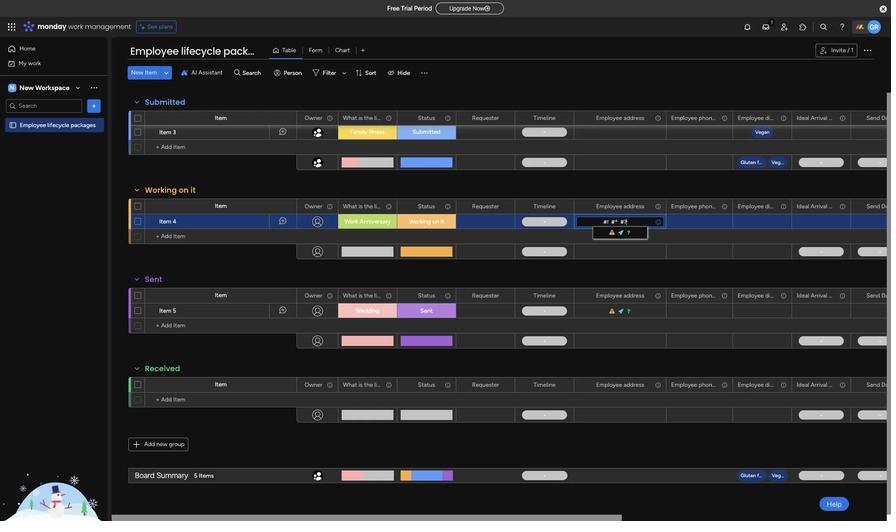 Task type: locate. For each thing, give the bounding box(es) containing it.
the for first "what is the life event?" field from the top of the page
[[364, 114, 373, 122]]

Employee address field
[[594, 114, 646, 123], [594, 202, 646, 211], [594, 291, 646, 301], [594, 381, 646, 390]]

warning image left question icon
[[609, 309, 616, 314]]

1 horizontal spatial packages
[[223, 44, 273, 58]]

0 vertical spatial rocket image
[[618, 230, 624, 236]]

4 ideal arrival date field from the top
[[795, 381, 841, 390]]

1 horizontal spatial work
[[68, 22, 83, 32]]

workspace options image
[[90, 84, 98, 92]]

Requester field
[[470, 114, 501, 123], [470, 202, 501, 211], [470, 291, 501, 301], [470, 381, 501, 390]]

1 horizontal spatial sent
[[420, 308, 433, 315]]

employee phone number
[[671, 114, 737, 122], [671, 203, 737, 210], [671, 292, 737, 299], [671, 382, 737, 389]]

help image
[[838, 23, 847, 31]]

is for third "what is the life event?" field from the bottom of the page
[[359, 203, 363, 210]]

4 requester from the top
[[472, 382, 499, 389]]

employee
[[130, 44, 179, 58], [596, 114, 622, 122], [671, 114, 697, 122], [738, 114, 764, 122], [20, 122, 46, 129], [596, 203, 622, 210], [671, 203, 697, 210], [738, 203, 764, 210], [596, 292, 622, 299], [671, 292, 697, 299], [738, 292, 764, 299], [596, 382, 622, 389], [671, 382, 697, 389], [738, 382, 764, 389]]

None field
[[576, 217, 654, 227]]

1 employee phone number from the top
[[671, 114, 737, 122]]

anniversary
[[360, 218, 391, 225]]

1 life from the top
[[374, 114, 382, 122]]

0 vertical spatial work
[[68, 22, 83, 32]]

0 vertical spatial gluten free
[[741, 159, 766, 165]]

on
[[179, 185, 189, 196], [432, 218, 439, 225]]

4 send date from the top
[[867, 382, 891, 389]]

2 gluten from the top
[[741, 473, 756, 479]]

1 vertical spatial lifecycle
[[47, 122, 69, 129]]

2 timeline from the top
[[534, 203, 556, 210]]

working
[[145, 185, 177, 196], [409, 218, 431, 225]]

3 employee dietary restriction from the top
[[738, 292, 812, 299]]

3 requester from the top
[[472, 292, 499, 299]]

sent inside field
[[145, 274, 162, 285]]

table
[[282, 47, 296, 54]]

dapulse rightstroke image
[[485, 5, 490, 12]]

1 status field from the top
[[416, 114, 437, 123]]

2 address from the top
[[624, 203, 644, 210]]

5 items
[[194, 473, 214, 480]]

2 rocket image from the top
[[618, 309, 624, 314]]

3 requester field from the top
[[470, 291, 501, 301]]

smile o image
[[656, 219, 661, 225]]

send date
[[867, 114, 891, 122], [867, 203, 891, 210], [867, 292, 891, 299], [867, 382, 891, 389]]

1 gluten from the top
[[741, 159, 756, 165]]

2 restriction from the top
[[785, 203, 812, 210]]

4 employee address field from the top
[[594, 381, 646, 390]]

event? for first "what is the life event?" field from the top of the page
[[384, 114, 402, 122]]

2 employee address from the top
[[596, 203, 644, 210]]

0 horizontal spatial sent
[[145, 274, 162, 285]]

1 warning image from the top
[[609, 230, 616, 236]]

employee lifecycle packages up ai assistant button
[[130, 44, 273, 58]]

1 image
[[768, 17, 776, 27]]

Search in workspace field
[[18, 101, 70, 111]]

Submitted field
[[143, 97, 187, 108]]

1 vertical spatial employee lifecycle packages
[[20, 122, 96, 129]]

0 horizontal spatial working on it
[[145, 185, 196, 196]]

the
[[364, 114, 373, 122], [364, 203, 373, 210], [364, 292, 373, 299], [364, 382, 373, 389]]

select product image
[[8, 23, 16, 31]]

1 what is the life event? from the top
[[343, 114, 402, 122]]

lifecycle inside list box
[[47, 122, 69, 129]]

question image
[[627, 309, 631, 314]]

1 horizontal spatial on
[[432, 218, 439, 225]]

1 vertical spatial + add item text field
[[149, 395, 293, 405]]

0 vertical spatial new
[[131, 69, 143, 76]]

1 vertical spatial gluten
[[741, 473, 756, 479]]

upgrade
[[449, 5, 471, 12]]

1 horizontal spatial working on it
[[409, 218, 444, 225]]

2 phone from the top
[[699, 203, 716, 210]]

ideal arrival date
[[797, 114, 841, 122], [797, 203, 841, 210], [797, 292, 841, 299], [797, 382, 841, 389]]

1 vertical spatial + add item text field
[[149, 321, 293, 331]]

1 event? from the top
[[384, 114, 402, 122]]

1 horizontal spatial lifecycle
[[181, 44, 221, 58]]

3 send from the top
[[867, 292, 880, 299]]

1 ideal arrival date from the top
[[797, 114, 841, 122]]

2 vertical spatial vegan
[[772, 473, 786, 479]]

4 owner from the top
[[305, 382, 322, 389]]

0 vertical spatial packages
[[223, 44, 273, 58]]

3 timeline from the top
[[534, 292, 556, 299]]

vegan
[[755, 129, 770, 135], [772, 159, 786, 165], [772, 473, 786, 479]]

0 vertical spatial submitted
[[145, 97, 185, 107]]

1 dietary from the top
[[765, 114, 784, 122]]

Status field
[[416, 114, 437, 123], [416, 202, 437, 211], [416, 291, 437, 301], [416, 381, 437, 390]]

owner
[[305, 114, 322, 122], [305, 203, 322, 210], [305, 292, 322, 299], [305, 382, 322, 389]]

invite
[[831, 47, 846, 54]]

warning image left question image
[[609, 230, 616, 236]]

gluten free
[[741, 159, 766, 165], [741, 473, 766, 479]]

1 horizontal spatial employee lifecycle packages
[[130, 44, 273, 58]]

0 vertical spatial working on it
[[145, 185, 196, 196]]

1 owner from the top
[[305, 114, 322, 122]]

home button
[[5, 42, 91, 56]]

chart button
[[329, 44, 356, 57]]

is for third "what is the life event?" field from the top of the page
[[359, 292, 363, 299]]

0 horizontal spatial employee lifecycle packages
[[20, 122, 96, 129]]

Employee phone number field
[[669, 114, 737, 123], [669, 202, 737, 211], [669, 291, 737, 301], [669, 381, 737, 390]]

0 horizontal spatial 5
[[173, 308, 176, 315]]

work for monday
[[68, 22, 83, 32]]

+ Add Item text field
[[149, 142, 293, 153], [149, 395, 293, 405]]

Employee dietary restriction field
[[736, 114, 812, 123], [736, 202, 812, 211], [736, 291, 812, 301], [736, 381, 812, 390]]

4 status from the top
[[418, 382, 435, 389]]

Sent field
[[143, 274, 164, 285]]

2 event? from the top
[[384, 203, 402, 210]]

work for my
[[28, 60, 41, 67]]

2 owner from the top
[[305, 203, 322, 210]]

0 horizontal spatial packages
[[71, 122, 96, 129]]

what is the life event?
[[343, 114, 402, 122], [343, 203, 402, 210], [343, 292, 402, 299], [343, 382, 402, 389]]

it
[[191, 185, 196, 196], [441, 218, 444, 225]]

2 warning image from the top
[[609, 309, 616, 314]]

restriction
[[785, 114, 812, 122], [785, 203, 812, 210], [785, 292, 812, 299], [785, 382, 812, 389]]

packages
[[223, 44, 273, 58], [71, 122, 96, 129]]

0 vertical spatial sent
[[145, 274, 162, 285]]

4 phone from the top
[[699, 382, 716, 389]]

options image
[[863, 45, 873, 55], [90, 102, 98, 110], [385, 111, 391, 125], [444, 111, 450, 125], [503, 111, 509, 125], [654, 111, 660, 125], [444, 200, 450, 214], [503, 200, 509, 214], [654, 200, 660, 214], [326, 289, 332, 303], [444, 289, 450, 303], [503, 289, 509, 303], [562, 289, 568, 303], [654, 289, 660, 303], [839, 289, 845, 303], [780, 289, 786, 303], [385, 378, 391, 393], [654, 378, 660, 393]]

4 employee address from the top
[[596, 382, 644, 389]]

inbox image
[[762, 23, 770, 31]]

3 status from the top
[[418, 292, 435, 299]]

0 horizontal spatial lifecycle
[[47, 122, 69, 129]]

3 dietary from the top
[[765, 292, 784, 299]]

4 employee phone number field from the top
[[669, 381, 737, 390]]

employee lifecycle packages
[[130, 44, 273, 58], [20, 122, 96, 129]]

assistant
[[198, 69, 223, 76]]

lifecycle up ai assistant button
[[181, 44, 221, 58]]

illness
[[369, 129, 385, 136]]

lottie animation element
[[0, 437, 107, 522]]

new
[[156, 441, 167, 448]]

Send Date field
[[865, 114, 891, 123], [865, 202, 891, 211], [865, 291, 891, 301], [865, 381, 891, 390]]

packages up search field
[[223, 44, 273, 58]]

see
[[147, 23, 157, 30]]

gluten
[[741, 159, 756, 165], [741, 473, 756, 479]]

Timeline field
[[532, 114, 558, 123], [532, 202, 558, 211], [532, 291, 558, 301], [532, 381, 558, 390]]

0 horizontal spatial work
[[28, 60, 41, 67]]

trial
[[401, 5, 413, 12]]

1 vertical spatial free
[[757, 473, 766, 479]]

+ Add Item text field
[[149, 232, 293, 242], [149, 321, 293, 331]]

0 horizontal spatial submitted
[[145, 97, 185, 107]]

1 employee dietary restriction from the top
[[738, 114, 812, 122]]

0 vertical spatial on
[[179, 185, 189, 196]]

ai logo image
[[181, 70, 188, 76]]

2 send from the top
[[867, 203, 880, 210]]

work anniversary
[[345, 218, 391, 225]]

working on it inside field
[[145, 185, 196, 196]]

upgrade now link
[[436, 2, 504, 14]]

1 vertical spatial work
[[28, 60, 41, 67]]

Ideal Arrival Date field
[[795, 114, 841, 123], [795, 202, 841, 211], [795, 291, 841, 301], [795, 381, 841, 390]]

arrival
[[811, 114, 828, 122], [811, 203, 828, 210], [811, 292, 828, 299], [811, 382, 828, 389]]

0 horizontal spatial it
[[191, 185, 196, 196]]

option
[[0, 118, 107, 119]]

1 vertical spatial submitted
[[413, 129, 441, 136]]

new item
[[131, 69, 157, 76]]

phone for 4th employee phone number field from the top of the page
[[699, 382, 716, 389]]

new inside workspace selection element
[[19, 84, 34, 92]]

date
[[829, 114, 841, 122], [882, 114, 891, 122], [829, 203, 841, 210], [882, 203, 891, 210], [829, 292, 841, 299], [882, 292, 891, 299], [829, 382, 841, 389], [882, 382, 891, 389]]

employee phone number for 4th employee phone number field from the top of the page
[[671, 382, 737, 389]]

warning image
[[609, 230, 616, 236], [609, 309, 616, 314]]

0 vertical spatial lifecycle
[[181, 44, 221, 58]]

address
[[624, 114, 644, 122], [624, 203, 644, 210], [624, 292, 644, 299], [624, 382, 644, 389]]

new
[[131, 69, 143, 76], [19, 84, 34, 92]]

1 vertical spatial new
[[19, 84, 34, 92]]

work
[[68, 22, 83, 32], [28, 60, 41, 67]]

rocket image left question image
[[618, 230, 624, 236]]

3 send date field from the top
[[865, 291, 891, 301]]

on inside the working on it field
[[179, 185, 189, 196]]

ideal
[[797, 114, 809, 122], [797, 203, 809, 210], [797, 292, 809, 299], [797, 382, 809, 389]]

phone for 2nd employee phone number field from the top
[[699, 203, 716, 210]]

0 vertical spatial employee lifecycle packages
[[130, 44, 273, 58]]

add new group
[[144, 441, 185, 448]]

person button
[[270, 66, 307, 80]]

employee address
[[596, 114, 644, 122], [596, 203, 644, 210], [596, 292, 644, 299], [596, 382, 644, 389]]

Owner field
[[303, 114, 324, 123], [303, 202, 324, 211], [303, 291, 324, 301], [303, 381, 324, 390]]

0 vertical spatial gluten
[[741, 159, 756, 165]]

employee phone number for 2nd employee phone number field from the top
[[671, 203, 737, 210]]

0 vertical spatial free
[[757, 159, 766, 165]]

new inside button
[[131, 69, 143, 76]]

rocket image
[[618, 230, 624, 236], [618, 309, 624, 314]]

1 phone from the top
[[699, 114, 716, 122]]

1 horizontal spatial new
[[131, 69, 143, 76]]

4 ideal arrival date from the top
[[797, 382, 841, 389]]

employee phone number for 4th employee phone number field from the bottom
[[671, 114, 737, 122]]

1 address from the top
[[624, 114, 644, 122]]

0 vertical spatial 5
[[173, 308, 176, 315]]

sent
[[145, 274, 162, 285], [420, 308, 433, 315]]

family
[[350, 129, 367, 136]]

phone for 2nd employee phone number field from the bottom
[[699, 292, 716, 299]]

question image
[[627, 230, 631, 236]]

0 vertical spatial working
[[145, 185, 177, 196]]

column information image
[[445, 115, 451, 122], [655, 115, 662, 122], [721, 115, 728, 122], [445, 203, 451, 210], [780, 203, 787, 210], [839, 203, 846, 210], [780, 293, 787, 299], [839, 293, 846, 299], [445, 382, 451, 389], [655, 382, 662, 389], [721, 382, 728, 389], [839, 382, 846, 389]]

Employee lifecycle packages field
[[128, 44, 273, 59]]

life
[[374, 114, 382, 122], [374, 203, 382, 210], [374, 292, 382, 299], [374, 382, 382, 389]]

new right n
[[19, 84, 34, 92]]

v2 search image
[[234, 68, 240, 78]]

work right monday
[[68, 22, 83, 32]]

public board image
[[9, 121, 17, 129]]

1 vertical spatial warning image
[[609, 309, 616, 314]]

1 vertical spatial packages
[[71, 122, 96, 129]]

3 owner field from the top
[[303, 291, 324, 301]]

3 ideal arrival date from the top
[[797, 292, 841, 299]]

is for 1st "what is the life event?" field from the bottom
[[359, 382, 363, 389]]

2 is from the top
[[359, 203, 363, 210]]

rocket image for question image
[[618, 230, 624, 236]]

work inside button
[[28, 60, 41, 67]]

0 vertical spatial + add item text field
[[149, 142, 293, 153]]

0 vertical spatial warning image
[[609, 230, 616, 236]]

1 vertical spatial on
[[432, 218, 439, 225]]

help button
[[820, 498, 849, 512]]

4 event? from the top
[[384, 382, 402, 389]]

number
[[717, 114, 737, 122], [717, 203, 737, 210], [717, 292, 737, 299], [717, 382, 737, 389]]

0 horizontal spatial on
[[179, 185, 189, 196]]

1 vertical spatial gluten free
[[741, 473, 766, 479]]

new left angle down 'image'
[[131, 69, 143, 76]]

4 employee dietary restriction from the top
[[738, 382, 812, 389]]

1 gluten free from the top
[[741, 159, 766, 165]]

4 is from the top
[[359, 382, 363, 389]]

1 vertical spatial vegan
[[772, 159, 786, 165]]

1 horizontal spatial 5
[[194, 473, 197, 480]]

invite / 1 button
[[816, 44, 858, 57]]

4 dietary from the top
[[765, 382, 784, 389]]

1 requester field from the top
[[470, 114, 501, 123]]

0 vertical spatial it
[[191, 185, 196, 196]]

phone
[[699, 114, 716, 122], [699, 203, 716, 210], [699, 292, 716, 299], [699, 382, 716, 389]]

3 employee phone number from the top
[[671, 292, 737, 299]]

Received field
[[143, 364, 182, 375]]

3 send date from the top
[[867, 292, 891, 299]]

workspace image
[[8, 83, 16, 92]]

3 phone from the top
[[699, 292, 716, 299]]

item
[[145, 69, 157, 76], [215, 115, 227, 122], [159, 129, 171, 136], [215, 203, 227, 210], [159, 218, 171, 225], [215, 292, 227, 299], [159, 308, 171, 315], [215, 381, 227, 389]]

packages down workspace options image
[[71, 122, 96, 129]]

3 ideal arrival date field from the top
[[795, 291, 841, 301]]

free
[[757, 159, 766, 165], [757, 473, 766, 479]]

summary
[[156, 471, 188, 481]]

0 horizontal spatial new
[[19, 84, 34, 92]]

0 vertical spatial + add item text field
[[149, 232, 293, 242]]

1 vertical spatial rocket image
[[618, 309, 624, 314]]

my work
[[19, 60, 41, 67]]

options image
[[326, 111, 332, 125], [562, 111, 568, 125], [721, 111, 727, 125], [839, 111, 845, 125], [780, 111, 786, 125], [326, 200, 332, 214], [385, 200, 391, 214], [721, 200, 727, 214], [839, 200, 845, 214], [780, 200, 786, 214], [385, 289, 391, 303], [721, 289, 727, 303], [326, 378, 332, 393], [444, 378, 450, 393], [503, 378, 509, 393], [721, 378, 727, 393], [839, 378, 845, 393], [780, 378, 786, 392]]

arrival for first ideal arrival date field
[[811, 114, 828, 122]]

work
[[345, 218, 358, 225]]

send for second send date field from the bottom
[[867, 292, 880, 299]]

1 vertical spatial it
[[441, 218, 444, 225]]

hide
[[398, 69, 410, 76]]

phone for 4th employee phone number field from the bottom
[[699, 114, 716, 122]]

send for 1st send date field from the bottom
[[867, 382, 880, 389]]

0 horizontal spatial working
[[145, 185, 177, 196]]

free
[[387, 5, 400, 12]]

period
[[414, 5, 432, 12]]

event?
[[384, 114, 402, 122], [384, 203, 402, 210], [384, 292, 402, 299], [384, 382, 402, 389]]

rocket image left question icon
[[618, 309, 624, 314]]

lottie animation image
[[0, 437, 107, 522]]

employee lifecycle packages inside the employee lifecycle packages list box
[[20, 122, 96, 129]]

3 restriction from the top
[[785, 292, 812, 299]]

3 what from the top
[[343, 292, 357, 299]]

free trial period
[[387, 5, 432, 12]]

column information image
[[327, 115, 333, 122], [386, 115, 392, 122], [780, 115, 787, 122], [839, 115, 846, 122], [327, 203, 333, 210], [386, 203, 392, 210], [655, 203, 662, 210], [721, 203, 728, 210], [327, 293, 333, 299], [386, 293, 392, 299], [445, 293, 451, 299], [655, 293, 662, 299], [721, 293, 728, 299], [327, 382, 333, 389], [386, 382, 392, 389], [780, 382, 787, 389]]

sort
[[365, 69, 377, 76]]

3
[[173, 129, 176, 136]]

1 horizontal spatial working
[[409, 218, 431, 225]]

2 send date field from the top
[[865, 202, 891, 211]]

lifecycle down search in workspace field
[[47, 122, 69, 129]]

1 vertical spatial sent
[[420, 308, 433, 315]]

4 life from the top
[[374, 382, 382, 389]]

1 owner field from the top
[[303, 114, 324, 123]]

the for third "what is the life event?" field from the top of the page
[[364, 292, 373, 299]]

2 + add item text field from the top
[[149, 395, 293, 405]]

notifications image
[[743, 23, 752, 31]]

see plans button
[[136, 21, 177, 33]]

employee phone number for 2nd employee phone number field from the bottom
[[671, 292, 737, 299]]

lifecycle
[[181, 44, 221, 58], [47, 122, 69, 129]]

work right my
[[28, 60, 41, 67]]

What is the life event? field
[[341, 114, 402, 123], [341, 202, 402, 211], [341, 291, 402, 301], [341, 381, 402, 390]]

1 horizontal spatial submitted
[[413, 129, 441, 136]]

management
[[85, 22, 131, 32]]

3 owner from the top
[[305, 292, 322, 299]]

send date for second send date field from the bottom
[[867, 292, 891, 299]]

1 vertical spatial working on it
[[409, 218, 444, 225]]

what
[[343, 114, 357, 122], [343, 203, 357, 210], [343, 292, 357, 299], [343, 382, 357, 389]]

send
[[867, 114, 880, 122], [867, 203, 880, 210], [867, 292, 880, 299], [867, 382, 880, 389]]

3 arrival from the top
[[811, 292, 828, 299]]

employee lifecycle packages down search in workspace field
[[20, 122, 96, 129]]

received
[[145, 364, 180, 374]]

1 timeline field from the top
[[532, 114, 558, 123]]



Task type: vqa. For each thing, say whether or not it's contained in the screenshot.
0 in today / 0 items
no



Task type: describe. For each thing, give the bounding box(es) containing it.
greg robinson image
[[868, 20, 881, 34]]

2 ideal arrival date from the top
[[797, 203, 841, 210]]

2 number from the top
[[717, 203, 737, 210]]

1 status from the top
[[418, 114, 435, 122]]

1 restriction from the top
[[785, 114, 812, 122]]

2 what from the top
[[343, 203, 357, 210]]

add
[[144, 441, 155, 448]]

4
[[173, 218, 176, 225]]

event? for third "what is the life event?" field from the bottom of the page
[[384, 203, 402, 210]]

2 dietary from the top
[[765, 203, 784, 210]]

1 what is the life event? field from the top
[[341, 114, 402, 123]]

1 + add item text field from the top
[[149, 232, 293, 242]]

4 what is the life event? field from the top
[[341, 381, 402, 390]]

1 vertical spatial 5
[[194, 473, 197, 480]]

3 employee address from the top
[[596, 292, 644, 299]]

2 status field from the top
[[416, 202, 437, 211]]

employee inside list box
[[20, 122, 46, 129]]

employee lifecycle packages inside employee lifecycle packages field
[[130, 44, 273, 58]]

4 status field from the top
[[416, 381, 437, 390]]

items
[[199, 473, 214, 480]]

arrival for 2nd ideal arrival date field from the top of the page
[[811, 203, 828, 210]]

warning image for rocket "icon" for question icon
[[609, 309, 616, 314]]

send for 4th send date field from the bottom
[[867, 114, 880, 122]]

3 employee dietary restriction field from the top
[[736, 291, 812, 301]]

help
[[827, 500, 842, 509]]

sort button
[[352, 66, 382, 80]]

1 employee dietary restriction field from the top
[[736, 114, 812, 123]]

1 number from the top
[[717, 114, 737, 122]]

n
[[10, 84, 15, 91]]

2 employee address field from the top
[[594, 202, 646, 211]]

wedding
[[356, 308, 379, 315]]

send date for 1st send date field from the bottom
[[867, 382, 891, 389]]

2 + add item text field from the top
[[149, 321, 293, 331]]

now
[[473, 5, 485, 12]]

1 send date field from the top
[[865, 114, 891, 123]]

2 gluten free from the top
[[741, 473, 766, 479]]

2 ideal from the top
[[797, 203, 809, 210]]

person
[[284, 69, 302, 76]]

filter
[[323, 69, 336, 76]]

0 vertical spatial vegan
[[755, 129, 770, 135]]

2 requester field from the top
[[470, 202, 501, 211]]

1 employee address field from the top
[[594, 114, 646, 123]]

hide button
[[384, 66, 415, 80]]

group
[[169, 441, 185, 448]]

board summary
[[135, 471, 188, 481]]

invite / 1
[[831, 47, 854, 54]]

event? for 1st "what is the life event?" field from the bottom
[[384, 382, 402, 389]]

3 life from the top
[[374, 292, 382, 299]]

2 what is the life event? from the top
[[343, 203, 402, 210]]

2 life from the top
[[374, 203, 382, 210]]

search everything image
[[820, 23, 828, 31]]

2 employee dietary restriction from the top
[[738, 203, 812, 210]]

workspace selection element
[[8, 83, 71, 93]]

warning image for rocket "icon" corresponding to question image
[[609, 230, 616, 236]]

1 employee phone number field from the top
[[669, 114, 737, 123]]

the for 1st "what is the life event?" field from the bottom
[[364, 382, 373, 389]]

4 what from the top
[[343, 382, 357, 389]]

home
[[19, 45, 35, 52]]

ai assistant
[[191, 69, 223, 76]]

ai
[[191, 69, 197, 76]]

rocket image for question icon
[[618, 309, 624, 314]]

new workspace
[[19, 84, 70, 92]]

packages inside field
[[223, 44, 273, 58]]

3 number from the top
[[717, 292, 737, 299]]

lifecycle inside field
[[181, 44, 221, 58]]

add view image
[[361, 47, 365, 54]]

filter button
[[309, 66, 349, 80]]

3 what is the life event? from the top
[[343, 292, 402, 299]]

menu image
[[420, 69, 429, 77]]

1 horizontal spatial it
[[441, 218, 444, 225]]

the for third "what is the life event?" field from the bottom of the page
[[364, 203, 373, 210]]

2 free from the top
[[757, 473, 766, 479]]

4 restriction from the top
[[785, 382, 812, 389]]

4 send date field from the top
[[865, 381, 891, 390]]

upgrade now
[[449, 5, 485, 12]]

arrow down image
[[339, 68, 349, 78]]

form button
[[303, 44, 329, 57]]

4 number from the top
[[717, 382, 737, 389]]

it inside field
[[191, 185, 196, 196]]

3 ideal from the top
[[797, 292, 809, 299]]

4 employee dietary restriction field from the top
[[736, 381, 812, 390]]

Working on it field
[[143, 185, 198, 196]]

2 employee phone number field from the top
[[669, 202, 737, 211]]

working inside field
[[145, 185, 177, 196]]

my work button
[[5, 57, 91, 70]]

4 ideal from the top
[[797, 382, 809, 389]]

Search field
[[240, 67, 266, 79]]

monday
[[38, 22, 66, 32]]

board
[[135, 471, 155, 481]]

4 requester field from the top
[[470, 381, 501, 390]]

send for 3rd send date field from the bottom of the page
[[867, 203, 880, 210]]

employee lifecycle packages list box
[[0, 116, 107, 246]]

form
[[309, 47, 322, 54]]

1 ideal from the top
[[797, 114, 809, 122]]

1 employee address from the top
[[596, 114, 644, 122]]

packages inside list box
[[71, 122, 96, 129]]

item 5
[[159, 308, 176, 315]]

submitted inside field
[[145, 97, 185, 107]]

chart
[[335, 47, 350, 54]]

item 3
[[159, 129, 176, 136]]

1 what from the top
[[343, 114, 357, 122]]

see plans
[[147, 23, 173, 30]]

new for new workspace
[[19, 84, 34, 92]]

2 status from the top
[[418, 203, 435, 210]]

workspace
[[35, 84, 70, 92]]

4 what is the life event? from the top
[[343, 382, 402, 389]]

apps image
[[799, 23, 807, 31]]

1 ideal arrival date field from the top
[[795, 114, 841, 123]]

2 what is the life event? field from the top
[[341, 202, 402, 211]]

3 employee address field from the top
[[594, 291, 646, 301]]

2 owner field from the top
[[303, 202, 324, 211]]

item 4
[[159, 218, 176, 225]]

4 timeline from the top
[[534, 382, 556, 389]]

new for new item
[[131, 69, 143, 76]]

2 ideal arrival date field from the top
[[795, 202, 841, 211]]

3 address from the top
[[624, 292, 644, 299]]

1 free from the top
[[757, 159, 766, 165]]

send date for 3rd send date field from the bottom of the page
[[867, 203, 891, 210]]

4 address from the top
[[624, 382, 644, 389]]

/
[[848, 47, 850, 54]]

table button
[[269, 44, 303, 57]]

1 vertical spatial working
[[409, 218, 431, 225]]

monday work management
[[38, 22, 131, 32]]

2 requester from the top
[[472, 203, 499, 210]]

arrival for 4th ideal arrival date field from the top of the page
[[811, 382, 828, 389]]

send date for 4th send date field from the bottom
[[867, 114, 891, 122]]

4 timeline field from the top
[[532, 381, 558, 390]]

2 timeline field from the top
[[532, 202, 558, 211]]

plans
[[159, 23, 173, 30]]

family illness
[[350, 129, 385, 136]]

my
[[19, 60, 27, 67]]

3 timeline field from the top
[[532, 291, 558, 301]]

1 timeline from the top
[[534, 114, 556, 122]]

3 what is the life event? field from the top
[[341, 291, 402, 301]]

1 + add item text field from the top
[[149, 142, 293, 153]]

item inside button
[[145, 69, 157, 76]]

dapulse close image
[[880, 5, 887, 13]]

3 status field from the top
[[416, 291, 437, 301]]

angle down image
[[164, 70, 168, 76]]

1
[[851, 47, 854, 54]]

ai assistant button
[[178, 66, 226, 80]]

event? for third "what is the life event?" field from the top of the page
[[384, 292, 402, 299]]

1 requester from the top
[[472, 114, 499, 122]]

3 employee phone number field from the top
[[669, 291, 737, 301]]

new item button
[[128, 66, 160, 80]]

4 owner field from the top
[[303, 381, 324, 390]]

invite members image
[[780, 23, 789, 31]]

is for first "what is the life event?" field from the top of the page
[[359, 114, 363, 122]]

arrival for third ideal arrival date field from the top
[[811, 292, 828, 299]]

add new group button
[[129, 438, 188, 452]]



